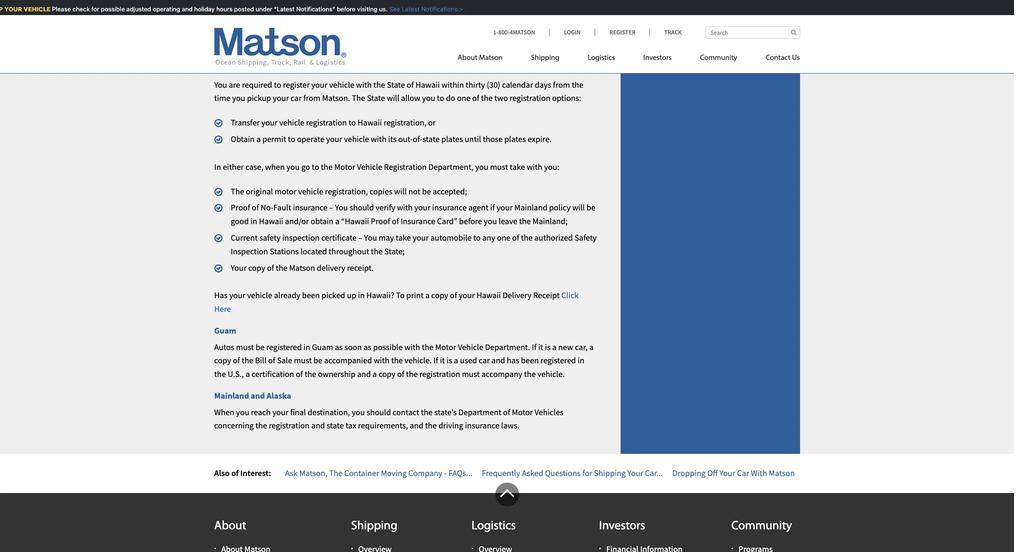 Task type: locate. For each thing, give the bounding box(es) containing it.
0 vertical spatial take
[[510, 161, 525, 172]]

destination,
[[308, 407, 350, 418]]

1 horizontal spatial before
[[459, 216, 482, 227]]

proof up good
[[231, 202, 250, 213]]

2 horizontal spatial the
[[352, 93, 365, 104]]

to inside current safety inspection certificate – you may take your automobile to any one of the authorized safety inspection stations located throughout the state;
[[473, 232, 481, 243]]

take left the you:
[[510, 161, 525, 172]]

1 as from the left
[[335, 342, 343, 353]]

with inside you are required to register your vehicle with the state of hawaii within thirty (30) calendar days from the time you pickup your car from matson. the state will allow you to do one of the two registration options:
[[356, 79, 372, 90]]

vehicle.
[[405, 355, 432, 366], [537, 369, 565, 380]]

a left permit
[[256, 134, 261, 145]]

0 horizontal spatial registered
[[266, 342, 302, 353]]

2 vertical spatial should
[[367, 407, 391, 418]]

"hawaii
[[341, 216, 369, 227]]

clearance
[[339, 0, 373, 8]]

1 horizontal spatial from
[[553, 79, 570, 90]]

the inside you are required to register your vehicle with the state of hawaii within thirty (30) calendar days from the time you pickup your car from matson. the state will allow you to do one of the two registration options:
[[352, 93, 365, 104]]

1 horizontal spatial registration
[[384, 161, 427, 172]]

1 horizontal spatial concerning
[[266, 0, 305, 8]]

of inside current safety inspection certificate – you may take your automobile to any one of the authorized safety inspection stations located throughout the state;
[[512, 232, 519, 243]]

vehicle inside autos must be registered in guam as soon as possible with the motor vehicle department. if it is a new car, a copy of the bill of sale must be accompanied with the vehicle. if it is a used car and has been registered in the u.s., a certification of the ownership and a copy of the registration must accompany the vehicle.
[[458, 342, 483, 353]]

be up ownership in the bottom of the page
[[314, 355, 322, 366]]

1 vertical spatial concerning
[[214, 421, 254, 431]]

1 vertical spatial take
[[396, 232, 411, 243]]

1 vertical spatial –
[[358, 232, 362, 243]]

registration inside automobile registration hawaii
[[268, 46, 322, 59]]

the left original
[[231, 186, 244, 197]]

contact
[[393, 407, 419, 418]]

to right referred
[[442, 0, 449, 8]]

ownership
[[318, 369, 355, 380]]

required
[[242, 79, 272, 90]]

no-
[[261, 202, 273, 213]]

will left allow at the left
[[387, 93, 399, 104]]

will left not at the top left of page
[[394, 186, 407, 197]]

any questions concerning customs clearance should be referred to your broker or local customs and border patrol office.
[[214, 0, 594, 21]]

logistics down register link
[[588, 54, 615, 62]]

1 vertical spatial you
[[335, 202, 348, 213]]

you left reach
[[236, 407, 249, 418]]

be up safety
[[587, 202, 595, 213]]

final
[[290, 407, 306, 418]]

vehicle up copies
[[357, 161, 382, 172]]

guam up autos
[[214, 325, 236, 336]]

0 vertical spatial one
[[457, 93, 470, 104]]

hours
[[212, 5, 228, 13]]

0 vertical spatial matson
[[479, 54, 503, 62]]

guam inside autos must be registered in guam as soon as possible with the motor vehicle department. if it is a new car, a copy of the bill of sale must be accompanied with the vehicle. if it is a used car and has been registered in the u.s., a certification of the ownership and a copy of the registration must accompany the vehicle.
[[312, 342, 333, 353]]

community link
[[686, 50, 752, 69]]

1 horizontal spatial guam
[[312, 342, 333, 353]]

card"
[[437, 216, 457, 227]]

1 vertical spatial before
[[459, 216, 482, 227]]

to right "go"
[[312, 161, 319, 172]]

see latest notifications.>
[[383, 5, 459, 13]]

0 vertical spatial possible
[[96, 5, 120, 13]]

registration up the register
[[268, 46, 322, 59]]

thirty
[[466, 79, 485, 90]]

if
[[532, 342, 537, 353], [433, 355, 438, 366]]

car inside autos must be registered in guam as soon as possible with the motor vehicle department. if it is a new car, a copy of the bill of sale must be accompanied with the vehicle. if it is a used car and has been registered in the u.s., a certification of the ownership and a copy of the registration must accompany the vehicle.
[[479, 355, 490, 366]]

accepted;
[[433, 186, 467, 197]]

and down the contact
[[410, 421, 423, 431]]

search image
[[791, 29, 797, 35]]

to
[[396, 290, 405, 301]]

matson right "with"
[[769, 468, 795, 479]]

state up allow at the left
[[387, 79, 405, 90]]

0 vertical spatial registration,
[[384, 117, 426, 128]]

state down destination,
[[327, 421, 344, 431]]

1 horizontal spatial state
[[387, 79, 405, 90]]

located
[[300, 246, 327, 257]]

as right "soon"
[[364, 342, 371, 353]]

been left picked
[[302, 290, 320, 301]]

with inside proof of no-fault insurance – you should verify with your insurance agent if your mainland policy will be good in hawaii and/or obtain a "hawaii proof of insurance card" before you leave the mainland;
[[397, 202, 413, 213]]

be up bill
[[256, 342, 265, 353]]

0 vertical spatial should
[[375, 0, 399, 8]]

concerning down when
[[214, 421, 254, 431]]

concerning right questions
[[266, 0, 305, 8]]

throughout
[[329, 246, 369, 257]]

0 vertical spatial state
[[387, 79, 405, 90]]

copy down autos
[[214, 355, 231, 366]]

1-800-4matson
[[493, 28, 535, 36]]

us
[[792, 54, 800, 62]]

holiday
[[190, 5, 210, 13]]

of down "leave"
[[512, 232, 519, 243]]

1 horizontal spatial mainland
[[514, 202, 547, 213]]

moving
[[381, 468, 407, 479]]

1 vertical spatial shipping
[[594, 468, 626, 479]]

hawaii inside automobile registration hawaii
[[214, 63, 240, 74]]

0 vertical spatial it
[[538, 342, 543, 353]]

in right good
[[251, 216, 257, 227]]

agent
[[468, 202, 489, 213]]

shipping inside top menu navigation
[[531, 54, 559, 62]]

0 horizontal spatial take
[[396, 232, 411, 243]]

if right the department.
[[532, 342, 537, 353]]

hawaii inside proof of no-fault insurance – you should verify with your insurance agent if your mainland policy will be good in hawaii and/or obtain a "hawaii proof of insurance card" before you leave the mainland;
[[259, 216, 283, 227]]

registration,
[[384, 117, 426, 128], [325, 186, 368, 197]]

register
[[609, 28, 635, 36]]

in inside proof of no-fault insurance – you should verify with your insurance agent if your mainland policy will be good in hawaii and/or obtain a "hawaii proof of insurance card" before you leave the mainland;
[[251, 216, 257, 227]]

the
[[373, 79, 385, 90], [572, 79, 583, 90], [481, 93, 493, 104], [321, 161, 333, 172], [519, 216, 531, 227], [521, 232, 533, 243], [371, 246, 383, 257], [276, 262, 287, 273], [422, 342, 434, 353], [242, 355, 253, 366], [391, 355, 403, 366], [214, 369, 226, 380], [305, 369, 316, 380], [406, 369, 418, 380], [524, 369, 536, 380], [421, 407, 433, 418], [255, 421, 267, 431], [425, 421, 437, 431]]

original
[[246, 186, 273, 197]]

hawaii left delivery in the bottom of the page
[[477, 290, 501, 301]]

footer containing about
[[0, 483, 1014, 553]]

customs
[[307, 0, 338, 8], [522, 0, 552, 8]]

1 vertical spatial investors
[[599, 520, 645, 533]]

vehicle
[[357, 161, 382, 172], [458, 342, 483, 353]]

state left allow at the left
[[367, 93, 385, 104]]

expire.
[[528, 134, 552, 145]]

community inside top menu navigation
[[700, 54, 737, 62]]

1 horizontal spatial proof
[[371, 216, 390, 227]]

0 horizontal spatial been
[[302, 290, 320, 301]]

state inside the when you reach your final destination, you should contact the state's department of motor vehicles concerning the registration and state tax requirements, and the driving insurance laws.
[[327, 421, 344, 431]]

1 horizontal spatial or
[[494, 0, 501, 8]]

time
[[214, 93, 230, 104]]

0 vertical spatial –
[[329, 202, 333, 213]]

2 vertical spatial shipping
[[351, 520, 397, 533]]

None search field
[[705, 26, 800, 39]]

you left 'may'
[[364, 232, 377, 243]]

1 vertical spatial motor
[[435, 342, 456, 353]]

top menu navigation
[[458, 50, 800, 69]]

0 horizontal spatial is
[[447, 355, 452, 366]]

to inside any questions concerning customs clearance should be referred to your broker or local customs and border patrol office.
[[442, 0, 449, 8]]

0 horizontal spatial registration
[[268, 46, 322, 59]]

plates left until
[[441, 134, 463, 145]]

and
[[554, 0, 568, 8], [177, 5, 188, 13], [491, 355, 505, 366], [357, 369, 371, 380], [251, 391, 265, 401], [311, 421, 325, 431], [410, 421, 423, 431]]

hawaii up obtain a permit to operate your vehicle with its out-of-state plates until those plates expire.
[[358, 117, 382, 128]]

logistics
[[588, 54, 615, 62], [472, 520, 516, 533]]

asked
[[522, 468, 543, 479]]

0 horizontal spatial car
[[291, 93, 302, 104]]

0 vertical spatial car
[[291, 93, 302, 104]]

is left "used"
[[447, 355, 452, 366]]

0 vertical spatial logistics
[[588, 54, 615, 62]]

logistics down backtop image
[[472, 520, 516, 533]]

is
[[545, 342, 551, 353], [447, 355, 452, 366]]

1 vertical spatial guam
[[312, 342, 333, 353]]

you up time on the top left of the page
[[214, 79, 227, 90]]

be inside any questions concerning customs clearance should be referred to your broker or local customs and border patrol office.
[[401, 0, 410, 8]]

before down the agent
[[459, 216, 482, 227]]

options:
[[552, 93, 581, 104]]

your right off
[[719, 468, 735, 479]]

1 vertical spatial about
[[214, 520, 246, 533]]

0 horizontal spatial possible
[[96, 5, 120, 13]]

mainland up "mainland;"
[[514, 202, 547, 213]]

before
[[332, 5, 351, 13], [459, 216, 482, 227]]

be right see
[[401, 0, 410, 8]]

safety
[[575, 232, 597, 243]]

proof
[[231, 202, 250, 213], [371, 216, 390, 227]]

questions
[[545, 468, 581, 479]]

1 horizontal spatial state
[[422, 134, 440, 145]]

state right out-
[[422, 134, 440, 145]]

with
[[356, 79, 372, 90], [371, 134, 386, 145], [527, 161, 542, 172], [397, 202, 413, 213], [404, 342, 420, 353], [374, 355, 389, 366]]

department.
[[485, 342, 530, 353]]

or inside any questions concerning customs clearance should be referred to your broker or local customs and border patrol office.
[[494, 0, 501, 8]]

1 vertical spatial possible
[[373, 342, 403, 353]]

blue matson logo with ocean, shipping, truck, rail and logistics written beneath it. image
[[214, 28, 346, 67]]

laws.
[[501, 421, 519, 431]]

1 horizontal spatial customs
[[522, 0, 552, 8]]

– inside current safety inspection certificate – you may take your automobile to any one of the authorized safety inspection stations located throughout the state;
[[358, 232, 362, 243]]

permit
[[262, 134, 286, 145]]

with
[[751, 468, 767, 479]]

1 vertical spatial registration
[[384, 161, 427, 172]]

0 horizontal spatial you
[[214, 79, 227, 90]]

it left "used"
[[440, 355, 445, 366]]

footer
[[0, 483, 1014, 553]]

please check for possible adjusted operating and holiday hours posted under "latest notifications" before visiting us.
[[47, 5, 383, 13]]

matson.
[[322, 93, 350, 104]]

vehicle up "used"
[[458, 342, 483, 353]]

1 vertical spatial mainland
[[214, 391, 249, 401]]

0 horizontal spatial as
[[335, 342, 343, 353]]

1 vertical spatial matson
[[289, 262, 315, 273]]

2 plates from the left
[[504, 134, 526, 145]]

matson inside top menu navigation
[[479, 54, 503, 62]]

calendar
[[502, 79, 533, 90]]

– up obtain
[[329, 202, 333, 213]]

mainland up when
[[214, 391, 249, 401]]

0 horizontal spatial concerning
[[214, 421, 254, 431]]

0 vertical spatial motor
[[334, 161, 355, 172]]

allow
[[401, 93, 420, 104]]

0 horizontal spatial plates
[[441, 134, 463, 145]]

800-
[[498, 28, 510, 36]]

proof down 'verify'
[[371, 216, 390, 227]]

registration up not at the top left of page
[[384, 161, 427, 172]]

state;
[[384, 246, 405, 257]]

1 horizontal spatial been
[[521, 355, 539, 366]]

obtain a permit to operate your vehicle with its out-of-state plates until those plates expire.
[[231, 134, 552, 145]]

0 vertical spatial before
[[332, 5, 351, 13]]

should for verify
[[350, 202, 374, 213]]

1 vertical spatial it
[[440, 355, 445, 366]]

customs right local
[[522, 0, 552, 8]]

will inside proof of no-fault insurance – you should verify with your insurance agent if your mainland policy will be good in hawaii and/or obtain a "hawaii proof of insurance card" before you leave the mainland;
[[572, 202, 585, 213]]

driving
[[438, 421, 463, 431]]

customs left clearance
[[307, 0, 338, 8]]

1 horizontal spatial you
[[335, 202, 348, 213]]

registered up sale
[[266, 342, 302, 353]]

1 horizontal spatial plates
[[504, 134, 526, 145]]

within
[[441, 79, 464, 90]]

0 horizontal spatial vehicle
[[357, 161, 382, 172]]

0 vertical spatial or
[[494, 0, 501, 8]]

to left the register
[[274, 79, 281, 90]]

1 horizontal spatial vehicle
[[458, 342, 483, 353]]

investors inside top menu navigation
[[643, 54, 672, 62]]

you down the original motor vehicle registration, copies will not be accepted;
[[335, 202, 348, 213]]

1 vertical spatial should
[[350, 202, 374, 213]]

hawaii up allow at the left
[[415, 79, 440, 90]]

if left "used"
[[433, 355, 438, 366]]

2 vertical spatial motor
[[512, 407, 533, 418]]

vehicle up matson. at the top of page
[[329, 79, 354, 90]]

off
[[707, 468, 718, 479]]

insurance inside the when you reach your final destination, you should contact the state's department of motor vehicles concerning the registration and state tax requirements, and the driving insurance laws.
[[465, 421, 499, 431]]

0 vertical spatial shipping
[[531, 54, 559, 62]]

1 horizontal spatial if
[[532, 342, 537, 353]]

possible left adjusted
[[96, 5, 120, 13]]

0 horizontal spatial customs
[[307, 0, 338, 8]]

for
[[87, 5, 95, 13], [582, 468, 592, 479]]

frequently asked questions for shipping your car... link
[[482, 468, 663, 479]]

obtain
[[231, 134, 255, 145]]

1 horizontal spatial as
[[364, 342, 371, 353]]

should up requirements,
[[367, 407, 391, 418]]

operating
[[148, 5, 176, 13]]

you:
[[544, 161, 559, 172]]

fault
[[273, 202, 291, 213]]

– down "hawaii
[[358, 232, 362, 243]]

0 horizontal spatial for
[[87, 5, 95, 13]]

1 horizontal spatial is
[[545, 342, 551, 353]]

one right "do"
[[457, 93, 470, 104]]

0 vertical spatial proof
[[231, 202, 250, 213]]

one inside current safety inspection certificate – you may take your automobile to any one of the authorized safety inspection stations located throughout the state;
[[497, 232, 510, 243]]

frequently
[[482, 468, 520, 479]]

and down the accompanied on the left bottom of page
[[357, 369, 371, 380]]

vehicle
[[329, 79, 354, 90], [279, 117, 304, 128], [344, 134, 369, 145], [298, 186, 323, 197], [247, 290, 272, 301]]

0 horizontal spatial or
[[428, 117, 436, 128]]

0 horizontal spatial shipping
[[351, 520, 397, 533]]

of down thirty
[[472, 93, 479, 104]]

about inside top menu navigation
[[458, 54, 477, 62]]

you down until
[[475, 161, 488, 172]]

1 vertical spatial logistics
[[472, 520, 516, 533]]

if
[[490, 202, 495, 213]]

section
[[609, 0, 812, 454]]

before inside proof of no-fault insurance – you should verify with your insurance agent if your mainland policy will be good in hawaii and/or obtain a "hawaii proof of insurance card" before you leave the mainland;
[[459, 216, 482, 227]]

may
[[379, 232, 394, 243]]

car right "used"
[[479, 355, 490, 366]]

should inside the when you reach your final destination, you should contact the state's department of motor vehicles concerning the registration and state tax requirements, and the driving insurance laws.
[[367, 407, 391, 418]]

not
[[408, 186, 420, 197]]

registration down "used"
[[419, 369, 460, 380]]

are
[[229, 79, 240, 90]]

1 horizontal spatial for
[[582, 468, 592, 479]]

vehicle down "go"
[[298, 186, 323, 197]]

1 vertical spatial registered
[[540, 355, 576, 366]]

the inside proof of no-fault insurance – you should verify with your insurance agent if your mainland policy will be good in hawaii and/or obtain a "hawaii proof of insurance card" before you leave the mainland;
[[519, 216, 531, 227]]

1 vertical spatial car
[[479, 355, 490, 366]]

stations
[[270, 246, 299, 257]]

and left holiday
[[177, 5, 188, 13]]

must down those
[[490, 161, 508, 172]]

registration down "final"
[[269, 421, 310, 431]]

2 horizontal spatial you
[[364, 232, 377, 243]]

your down inspection
[[231, 262, 247, 273]]

you inside current safety inspection certificate – you may take your automobile to any one of the authorized safety inspection stations located throughout the state;
[[364, 232, 377, 243]]

one
[[457, 93, 470, 104], [497, 232, 510, 243]]

community inside footer
[[731, 520, 792, 533]]

you down if
[[484, 216, 497, 227]]

0 vertical spatial community
[[700, 54, 737, 62]]

2 vertical spatial will
[[572, 202, 585, 213]]

0 vertical spatial registration
[[268, 46, 322, 59]]

concerning
[[266, 0, 305, 8], [214, 421, 254, 431]]

is left new
[[545, 342, 551, 353]]

should inside proof of no-fault insurance – you should verify with your insurance agent if your mainland policy will be good in hawaii and/or obtain a "hawaii proof of insurance card" before you leave the mainland;
[[350, 202, 374, 213]]

matson down located
[[289, 262, 315, 273]]

0 vertical spatial state
[[422, 134, 440, 145]]

take up state;
[[396, 232, 411, 243]]

your left the car...
[[627, 468, 643, 479]]

2 horizontal spatial motor
[[512, 407, 533, 418]]

please
[[47, 5, 66, 13]]

0 horizontal spatial about
[[214, 520, 246, 533]]

1 vertical spatial vehicle
[[458, 342, 483, 353]]

0 horizontal spatial from
[[303, 93, 320, 104]]

must right sale
[[294, 355, 312, 366]]

about inside footer
[[214, 520, 246, 533]]

1 horizontal spatial possible
[[373, 342, 403, 353]]

reach
[[251, 407, 271, 418]]

the right matson. at the top of page
[[352, 93, 365, 104]]

and inside any questions concerning customs clearance should be referred to your broker or local customs and border patrol office.
[[554, 0, 568, 8]]

registration down calendar
[[510, 93, 550, 104]]

for right questions
[[582, 468, 592, 479]]

0 horizontal spatial logistics
[[472, 520, 516, 533]]



Task type: describe. For each thing, give the bounding box(es) containing it.
and down destination,
[[311, 421, 325, 431]]

faqs...
[[448, 468, 472, 479]]

when
[[214, 407, 234, 418]]

company
[[408, 468, 442, 479]]

of right certification
[[296, 369, 303, 380]]

any
[[214, 0, 227, 8]]

a inside proof of no-fault insurance – you should verify with your insurance agent if your mainland policy will be good in hawaii and/or obtain a "hawaii proof of insurance card" before you leave the mainland;
[[335, 216, 339, 227]]

notifications.>
[[417, 5, 459, 13]]

automobile
[[430, 232, 472, 243]]

alaska
[[267, 391, 291, 401]]

print
[[406, 290, 424, 301]]

vehicle left already
[[247, 290, 272, 301]]

under
[[251, 5, 268, 13]]

1 customs from the left
[[307, 0, 338, 8]]

insurance up obtain
[[293, 202, 327, 213]]

0 vertical spatial is
[[545, 342, 551, 353]]

a right car,
[[589, 342, 594, 353]]

you inside proof of no-fault insurance – you should verify with your insurance agent if your mainland policy will be good in hawaii and/or obtain a "hawaii proof of insurance card" before you leave the mainland;
[[335, 202, 348, 213]]

motor inside autos must be registered in guam as soon as possible with the motor vehicle department. if it is a new car, a copy of the bill of sale must be accompanied with the vehicle. if it is a used car and has been registered in the u.s., a certification of the ownership and a copy of the registration must accompany the vehicle.
[[435, 342, 456, 353]]

of up allow at the left
[[407, 79, 414, 90]]

1 horizontal spatial vehicle.
[[537, 369, 565, 380]]

case,
[[245, 161, 263, 172]]

department,
[[428, 161, 474, 172]]

you right allow at the left
[[422, 93, 435, 104]]

you are required to register your vehicle with the state of hawaii within thirty (30) calendar days from the time you pickup your car from matson. the state will allow you to do one of the two registration options:
[[214, 79, 583, 104]]

contact us
[[766, 54, 800, 62]]

Search search field
[[705, 26, 800, 39]]

click
[[561, 290, 579, 301]]

has your vehicle already been picked up in hawaii? to print a copy of your hawaii delivery receipt
[[214, 290, 561, 301]]

your inside current safety inspection certificate – you may take your automobile to any one of the authorized safety inspection stations located throughout the state;
[[413, 232, 429, 243]]

leave
[[499, 216, 517, 227]]

matson,
[[299, 468, 327, 479]]

1 vertical spatial or
[[428, 117, 436, 128]]

click here
[[214, 290, 579, 315]]

– inside proof of no-fault insurance – you should verify with your insurance agent if your mainland policy will be good in hawaii and/or obtain a "hawaii proof of insurance card" before you leave the mainland;
[[329, 202, 333, 213]]

see latest notifications.> link
[[383, 5, 459, 13]]

ask
[[285, 468, 298, 479]]

0 vertical spatial for
[[87, 5, 95, 13]]

when you reach your final destination, you should contact the state's department of motor vehicles concerning the registration and state tax requirements, and the driving insurance laws.
[[214, 407, 564, 431]]

of up the contact
[[397, 369, 404, 380]]

about matson link
[[458, 50, 517, 69]]

1 horizontal spatial your
[[627, 468, 643, 479]]

should for contact
[[367, 407, 391, 418]]

a right ownership in the bottom of the page
[[373, 369, 377, 380]]

2 horizontal spatial your
[[719, 468, 735, 479]]

your copy of the matson delivery receipt.
[[231, 262, 374, 273]]

has
[[507, 355, 519, 366]]

transfer
[[231, 117, 260, 128]]

register link
[[595, 28, 650, 36]]

0 horizontal spatial your
[[231, 262, 247, 273]]

register
[[283, 79, 310, 90]]

sale
[[277, 355, 292, 366]]

contact us link
[[752, 50, 800, 69]]

bill
[[255, 355, 266, 366]]

those
[[483, 134, 503, 145]]

2 horizontal spatial matson
[[769, 468, 795, 479]]

1 vertical spatial will
[[394, 186, 407, 197]]

click here link
[[214, 290, 579, 315]]

and up accompany
[[491, 355, 505, 366]]

vehicle inside you are required to register your vehicle with the state of hawaii within thirty (30) calendar days from the time you pickup your car from matson. the state will allow you to do one of the two registration options:
[[329, 79, 354, 90]]

registration up the operate
[[306, 117, 347, 128]]

0 horizontal spatial vehicle.
[[405, 355, 432, 366]]

safety
[[259, 232, 281, 243]]

new
[[558, 342, 573, 353]]

autos must be registered in guam as soon as possible with the motor vehicle department. if it is a new car, a copy of the bill of sale must be accompanied with the vehicle. if it is a used car and has been registered in the u.s., a certification of the ownership and a copy of the registration must accompany the vehicle.
[[214, 342, 594, 380]]

you down "are"
[[232, 93, 245, 104]]

copy right the print
[[431, 290, 448, 301]]

0 horizontal spatial guam
[[214, 325, 236, 336]]

ask matson, the container moving company - faqs...
[[285, 468, 472, 479]]

when
[[265, 161, 285, 172]]

concerning inside any questions concerning customs clearance should be referred to your broker or local customs and border patrol office.
[[266, 0, 305, 8]]

in right up
[[358, 290, 365, 301]]

you up tax
[[352, 407, 365, 418]]

1 horizontal spatial registration,
[[384, 117, 426, 128]]

automobile registration hawaii
[[214, 46, 322, 74]]

about for about
[[214, 520, 246, 533]]

registration inside autos must be registered in guam as soon as possible with the motor vehicle department. if it is a new car, a copy of the bill of sale must be accompanied with the vehicle. if it is a used car and has been registered in the u.s., a certification of the ownership and a copy of the registration must accompany the vehicle.
[[419, 369, 460, 380]]

a left "used"
[[454, 355, 458, 366]]

2 horizontal spatial shipping
[[594, 468, 626, 479]]

registration inside you are required to register your vehicle with the state of hawaii within thirty (30) calendar days from the time you pickup your car from matson. the state will allow you to do one of the two registration options:
[[510, 93, 550, 104]]

a right u.s.,
[[246, 369, 250, 380]]

in either case, when you go to the motor vehicle registration department, you must take with you:
[[214, 161, 559, 172]]

investors link
[[629, 50, 686, 69]]

state's
[[434, 407, 457, 418]]

been inside autos must be registered in guam as soon as possible with the motor vehicle department. if it is a new car, a copy of the bill of sale must be accompanied with the vehicle. if it is a used car and has been registered in the u.s., a certification of the ownership and a copy of the registration must accompany the vehicle.
[[521, 355, 539, 366]]

of right also
[[231, 468, 239, 479]]

dropping
[[672, 468, 706, 479]]

be inside proof of no-fault insurance – you should verify with your insurance agent if your mainland policy will be good in hawaii and/or obtain a "hawaii proof of insurance card" before you leave the mainland;
[[587, 202, 595, 213]]

vehicles
[[535, 407, 564, 418]]

take inside current safety inspection certificate – you may take your automobile to any one of the authorized safety inspection stations located throughout the state;
[[396, 232, 411, 243]]

about matson
[[458, 54, 503, 62]]

of right the print
[[450, 290, 457, 301]]

in
[[214, 161, 221, 172]]

operate
[[297, 134, 324, 145]]

your inside any questions concerning customs clearance should be referred to your broker or local customs and border patrol office.
[[451, 0, 467, 8]]

1 horizontal spatial it
[[538, 342, 543, 353]]

soon
[[344, 342, 362, 353]]

hawaii inside you are required to register your vehicle with the state of hawaii within thirty (30) calendar days from the time you pickup your car from matson. the state will allow you to do one of the two registration options:
[[415, 79, 440, 90]]

logistics inside top menu navigation
[[588, 54, 615, 62]]

of up u.s.,
[[233, 355, 240, 366]]

dropping off your car with matson
[[672, 468, 795, 479]]

vehicle down 'transfer your vehicle registration to hawaii registration, or'
[[344, 134, 369, 145]]

in down car,
[[578, 355, 584, 366]]

be right not at the top left of page
[[422, 186, 431, 197]]

a right the print
[[425, 290, 430, 301]]

in left "soon"
[[304, 342, 310, 353]]

of-
[[413, 134, 422, 145]]

0 horizontal spatial it
[[440, 355, 445, 366]]

tax
[[346, 421, 356, 431]]

visiting
[[353, 5, 373, 13]]

1 vertical spatial from
[[303, 93, 320, 104]]

of right bill
[[268, 355, 275, 366]]

your inside the when you reach your final destination, you should contact the state's department of motor vehicles concerning the registration and state tax requirements, and the driving insurance laws.
[[272, 407, 289, 418]]

concerning inside the when you reach your final destination, you should contact the state's department of motor vehicles concerning the registration and state tax requirements, and the driving insurance laws.
[[214, 421, 254, 431]]

receipt
[[533, 290, 560, 301]]

0 horizontal spatial if
[[433, 355, 438, 366]]

0 vertical spatial if
[[532, 342, 537, 353]]

0 horizontal spatial motor
[[334, 161, 355, 172]]

you left "go"
[[286, 161, 300, 172]]

of inside the when you reach your final destination, you should contact the state's department of motor vehicles concerning the registration and state tax requirements, and the driving insurance laws.
[[503, 407, 510, 418]]

must right autos
[[236, 342, 254, 353]]

2 vertical spatial the
[[329, 468, 343, 479]]

1 vertical spatial proof
[[371, 216, 390, 227]]

registration inside the when you reach your final destination, you should contact the state's department of motor vehicles concerning the registration and state tax requirements, and the driving insurance laws.
[[269, 421, 310, 431]]

0 vertical spatial been
[[302, 290, 320, 301]]

car inside you are required to register your vehicle with the state of hawaii within thirty (30) calendar days from the time you pickup your car from matson. the state will allow you to do one of the two registration options:
[[291, 93, 302, 104]]

patrol
[[214, 10, 235, 21]]

0 horizontal spatial mainland
[[214, 391, 249, 401]]

must down "used"
[[462, 369, 480, 380]]

2 customs from the left
[[522, 0, 552, 8]]

us.
[[375, 5, 383, 13]]

(30)
[[487, 79, 500, 90]]

motor inside the when you reach your final destination, you should contact the state's department of motor vehicles concerning the registration and state tax requirements, and the driving insurance laws.
[[512, 407, 533, 418]]

of down 'verify'
[[392, 216, 399, 227]]

copy down inspection
[[248, 262, 265, 273]]

of left no-
[[252, 202, 259, 213]]

1 vertical spatial is
[[447, 355, 452, 366]]

accompanied
[[324, 355, 372, 366]]

4matson
[[510, 28, 535, 36]]

you inside you are required to register your vehicle with the state of hawaii within thirty (30) calendar days from the time you pickup your car from matson. the state will allow you to do one of the two registration options:
[[214, 79, 227, 90]]

car,
[[575, 342, 588, 353]]

to right permit
[[288, 134, 295, 145]]

should inside any questions concerning customs clearance should be referred to your broker or local customs and border patrol office.
[[375, 0, 399, 8]]

a left new
[[552, 342, 557, 353]]

current safety inspection certificate – you may take your automobile to any one of the authorized safety inspection stations located throughout the state;
[[231, 232, 597, 257]]

1-
[[493, 28, 498, 36]]

mainland;
[[532, 216, 568, 227]]

interest:
[[240, 468, 271, 479]]

0 horizontal spatial state
[[367, 93, 385, 104]]

inspection
[[282, 232, 320, 243]]

0 horizontal spatial before
[[332, 5, 351, 13]]

1 plates from the left
[[441, 134, 463, 145]]

0 horizontal spatial matson
[[289, 262, 315, 273]]

logistics link
[[574, 50, 629, 69]]

copy up the contact
[[379, 369, 395, 380]]

container
[[344, 468, 379, 479]]

posted
[[230, 5, 249, 13]]

accompany
[[481, 369, 522, 380]]

notifications"
[[292, 5, 331, 13]]

"latest
[[269, 5, 290, 13]]

mainland inside proof of no-fault insurance – you should verify with your insurance agent if your mainland policy will be good in hawaii and/or obtain a "hawaii proof of insurance card" before you leave the mainland;
[[514, 202, 547, 213]]

1 vertical spatial the
[[231, 186, 244, 197]]

to left "do"
[[437, 93, 444, 104]]

-
[[444, 468, 447, 479]]

about for about matson
[[458, 54, 477, 62]]

1 horizontal spatial registered
[[540, 355, 576, 366]]

mainland and alaska
[[214, 391, 291, 401]]

verify
[[376, 202, 395, 213]]

one inside you are required to register your vehicle with the state of hawaii within thirty (30) calendar days from the time you pickup your car from matson. the state will allow you to do one of the two registration options:
[[457, 93, 470, 104]]

you inside proof of no-fault insurance – you should verify with your insurance agent if your mainland policy will be good in hawaii and/or obtain a "hawaii proof of insurance card" before you leave the mainland;
[[484, 216, 497, 227]]

and up reach
[[251, 391, 265, 401]]

1 horizontal spatial take
[[510, 161, 525, 172]]

insurance up card"
[[432, 202, 467, 213]]

good
[[231, 216, 249, 227]]

of down stations at left
[[267, 262, 274, 273]]

out-
[[398, 134, 413, 145]]

backtop image
[[495, 483, 519, 507]]

also
[[214, 468, 230, 479]]

autos
[[214, 342, 234, 353]]

to down matson. at the top of page
[[349, 117, 356, 128]]

0 vertical spatial registered
[[266, 342, 302, 353]]

vehicle up permit
[[279, 117, 304, 128]]

will inside you are required to register your vehicle with the state of hawaii within thirty (30) calendar days from the time you pickup your car from matson. the state will allow you to do one of the two registration options:
[[387, 93, 399, 104]]

2 as from the left
[[364, 342, 371, 353]]

0 horizontal spatial proof
[[231, 202, 250, 213]]

u.s.,
[[228, 369, 244, 380]]

0 horizontal spatial registration,
[[325, 186, 368, 197]]

possible inside autos must be registered in guam as soon as possible with the motor vehicle department. if it is a new car, a copy of the bill of sale must be accompanied with the vehicle. if it is a used car and has been registered in the u.s., a certification of the ownership and a copy of the registration must accompany the vehicle.
[[373, 342, 403, 353]]

department
[[458, 407, 501, 418]]

transfer your vehicle registration to hawaii registration, or
[[231, 117, 436, 128]]

1-800-4matson link
[[493, 28, 549, 36]]

also of interest:
[[214, 468, 271, 479]]

policy
[[549, 202, 571, 213]]



Task type: vqa. For each thing, say whether or not it's contained in the screenshot.
goods
no



